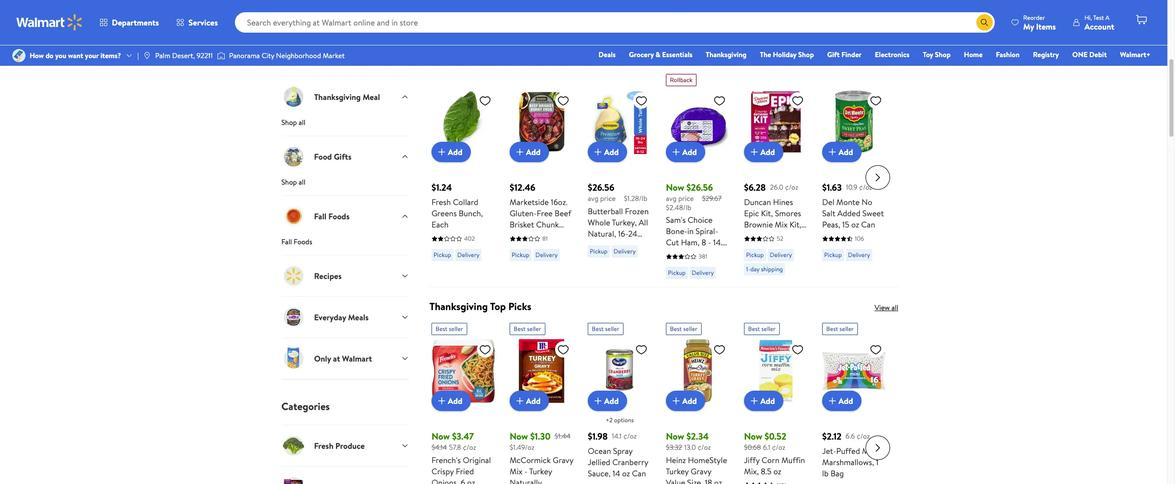 Task type: locate. For each thing, give the bounding box(es) containing it.
best for now $3.47
[[436, 325, 448, 334]]

2 seller from the left
[[527, 325, 541, 334]]

1 vertical spatial fall foods
[[281, 237, 312, 247]]

1 horizontal spatial can
[[861, 219, 875, 231]]

mix inside now $1.30 $1.44 $1.49/oz mccormick gravy mix - turkey natural
[[510, 466, 523, 478]]

now left $1.30
[[510, 431, 528, 444]]

1 horizontal spatial oz
[[774, 466, 782, 478]]

want
[[68, 51, 83, 61]]

can inside the $1.63 10.9 ¢/oz del monte no salt added sweet peas, 15 oz can
[[861, 219, 875, 231]]

1 now from the left
[[304, 6, 316, 16]]

2 avg from the left
[[666, 194, 677, 204]]

now up $2.48/lb on the right top of page
[[666, 182, 684, 194]]

add to cart image up '$1.24'
[[436, 146, 448, 159]]

+2
[[606, 416, 613, 425]]

thanksgiving
[[706, 50, 747, 60], [314, 91, 361, 103], [430, 300, 488, 314]]

add to cart image
[[436, 146, 448, 159], [670, 146, 682, 159], [827, 146, 839, 159], [436, 396, 448, 408], [514, 396, 526, 408], [592, 396, 604, 408], [670, 396, 682, 408], [827, 396, 839, 408]]

0 horizontal spatial avg
[[588, 194, 599, 204]]

1 vertical spatial next slide for product carousel list image
[[866, 436, 890, 461]]

0 horizontal spatial mix
[[510, 466, 523, 478]]

shop all link down gifts
[[281, 177, 409, 196]]

pickup for sam's choice bone-in spiral- cut ham, 8 - 14.6 lb
[[668, 269, 686, 278]]

1 horizontal spatial now
[[517, 6, 530, 16]]

shop all link for gifts
[[281, 177, 409, 196]]

add button for marketside 16oz. gluten-free beef brisket chunk burnt ends in sauce-naturally smoked
[[510, 142, 549, 163]]

best down thanksgiving top picks
[[436, 325, 448, 334]]

fall inside dropdown button
[[314, 211, 327, 222]]

1 vertical spatial lb
[[822, 469, 829, 480]]

$1.30
[[530, 431, 551, 444]]

0 vertical spatial fall
[[314, 211, 327, 222]]

french's
[[432, 455, 461, 466]]

now
[[304, 6, 316, 16], [517, 6, 530, 16], [731, 6, 744, 16]]

in inside sam's choice bone-in spiral- cut ham, 8 - 14.6 lb
[[688, 226, 694, 237]]

57.8
[[449, 443, 461, 453]]

0 horizontal spatial shop now
[[286, 6, 316, 16]]

in left 'spiral-'
[[688, 226, 694, 237]]

0 horizontal spatial  image
[[12, 49, 26, 62]]

lb down bone-
[[666, 248, 673, 260]]

2 horizontal spatial thanksgiving
[[706, 50, 747, 60]]

thanksgiving for thanksgiving meal
[[314, 91, 361, 103]]

2 shop now link from the left
[[483, 0, 685, 19]]

¢/oz right 57.8
[[463, 443, 476, 453]]

essentials
[[662, 50, 693, 60]]

heinz homestyle turkey gravy value size, 18 oz jar image
[[666, 340, 730, 404]]

15
[[843, 219, 850, 231]]

walmart+ link
[[1116, 49, 1156, 60]]

0 vertical spatial mix
[[775, 219, 788, 231]]

shop now list item
[[263, 0, 477, 27], [477, 0, 691, 27], [691, 0, 905, 27]]

3 seller from the left
[[605, 325, 620, 334]]

kit,
[[761, 208, 773, 219], [790, 219, 802, 231]]

24
[[628, 228, 638, 239]]

0 horizontal spatial lb
[[666, 248, 673, 260]]

view all link
[[875, 303, 899, 313]]

now right city
[[281, 51, 302, 65]]

add to favorites list, jiffy corn muffin mix, 8.5 oz image
[[792, 344, 804, 357]]

1 horizontal spatial -
[[708, 237, 711, 248]]

1 seller from the left
[[449, 325, 463, 334]]

avg
[[588, 194, 599, 204], [666, 194, 677, 204]]

seller up ocean spray jellied cranberry sauce, 14 oz can "image"
[[605, 325, 620, 334]]

shop all link for meal
[[281, 118, 409, 136]]

1 horizontal spatial gravy
[[691, 466, 712, 478]]

delivery down 402
[[457, 251, 480, 260]]

fresh left 'produce'
[[314, 441, 334, 452]]

$26.56
[[588, 182, 615, 194], [687, 182, 713, 194]]

how do you want your items?
[[30, 51, 121, 61]]

can right 14
[[632, 469, 646, 480]]

$26.56 inside $26.56 avg price
[[588, 182, 615, 194]]

add to favorites list, del monte no salt added sweet peas, 15 oz can image
[[870, 95, 882, 107]]

1 price from the left
[[600, 194, 616, 204]]

0 horizontal spatial price
[[600, 194, 616, 204]]

price up "sam's"
[[678, 194, 694, 204]]

add button up $3.47
[[432, 391, 471, 412]]

now for now $3.47 $4.14 57.8 ¢/oz french's original crispy fried onions, 6 
[[432, 431, 450, 444]]

turkey down the '$3.32'
[[666, 466, 689, 478]]

best seller up the jet-puffed mini marshmallows, 1 lb bag image
[[827, 325, 854, 334]]

0 horizontal spatial in
[[550, 231, 557, 242]]

1 horizontal spatial fresh
[[432, 197, 451, 208]]

seller for $2.12
[[840, 325, 854, 334]]

1
[[876, 457, 879, 469]]

seller down picks
[[527, 325, 541, 334]]

¢/oz right 10.9
[[859, 182, 873, 193]]

 image for how
[[12, 49, 26, 62]]

8-
[[629, 239, 636, 251]]

pickup for fresh collard greens bunch, each
[[434, 251, 451, 260]]

now inside now $2.34 $3.32 13.0 ¢/oz heinz homestyle turkey gravy value size, 18
[[666, 431, 684, 444]]

 image right 92211
[[217, 51, 225, 61]]

delivery for sam's choice bone-in spiral- cut ham, 8 - 14.6 lb
[[692, 269, 714, 278]]

gift
[[828, 50, 840, 60]]

2 horizontal spatial now
[[731, 6, 744, 16]]

add to cart image up $1.63
[[827, 146, 839, 159]]

oz inside now $0.52 $0.68 6.1 ¢/oz jiffy corn muffin mix, 8.5 oz
[[774, 466, 782, 478]]

mix,
[[744, 466, 759, 478]]

¢/oz inside now $0.52 $0.68 6.1 ¢/oz jiffy corn muffin mix, 8.5 oz
[[772, 443, 786, 453]]

shop
[[286, 6, 302, 16], [500, 6, 516, 16], [714, 6, 730, 16], [799, 50, 814, 60], [935, 50, 951, 60], [281, 118, 297, 128], [281, 177, 297, 188]]

mix down $1.49/oz
[[510, 466, 523, 478]]

1 turkey from the left
[[529, 466, 552, 478]]

0 vertical spatial next slide for product carousel list image
[[866, 166, 890, 190]]

$0.52
[[765, 431, 787, 444]]

cart contains 0 items total amount $0.00 image
[[1136, 14, 1148, 26]]

sweet
[[863, 208, 884, 219]]

now inside now $3.47 $4.14 57.8 ¢/oz french's original crispy fried onions, 6
[[432, 431, 450, 444]]

pickup down cut
[[668, 269, 686, 278]]

1 horizontal spatial turkey
[[666, 466, 689, 478]]

add to cart image up the '$3.32'
[[670, 396, 682, 408]]

thanksgiving link
[[701, 49, 751, 60]]

0 horizontal spatial $26.56
[[588, 182, 615, 194]]

add up $26.56 avg price
[[604, 147, 619, 158]]

seller for now $3.47
[[449, 325, 463, 334]]

1 shop all link from the top
[[281, 118, 409, 136]]

fall foods inside fall foods dropdown button
[[314, 211, 350, 222]]

 image
[[143, 52, 151, 60]]

$26.56 up $2.48/lb on the right top of page
[[687, 182, 713, 194]]

add button for jet-puffed mini marshmallows, 1 lb bag
[[822, 391, 862, 412]]

delivery down 81
[[536, 251, 558, 260]]

crispy
[[432, 466, 454, 478]]

delivery for fresh collard greens bunch, each
[[457, 251, 480, 260]]

0 vertical spatial -
[[708, 237, 711, 248]]

add to cart image for french's original crispy fried onions, 6 
[[436, 396, 448, 408]]

1 horizontal spatial  image
[[217, 51, 225, 61]]

now $2.34 $3.32 13.0 ¢/oz heinz homestyle turkey gravy value size, 18 
[[666, 431, 727, 485]]

items
[[1036, 21, 1056, 32]]

mix inside $6.28 26.0 ¢/oz duncan hines epic kit, smores brownie mix kit, 24.16 oz.
[[775, 219, 788, 231]]

mix up 52
[[775, 219, 788, 231]]

greens
[[432, 208, 457, 219]]

duncan
[[744, 197, 771, 208]]

thanksgiving for thanksgiving
[[706, 50, 747, 60]]

0 horizontal spatial fall foods
[[281, 237, 312, 247]]

spray
[[613, 446, 633, 457]]

¢/oz inside '$2.12 6.6 ¢/oz jet-puffed mini marshmallows, 1 lb bag'
[[857, 432, 870, 442]]

kit, right the epic
[[761, 208, 773, 219]]

1 horizontal spatial foods
[[328, 211, 350, 222]]

pickup down natural,
[[590, 247, 608, 256]]

0 horizontal spatial shop now link
[[269, 0, 471, 19]]

add button for french's original crispy fried onions, 6 
[[432, 391, 471, 412]]

options
[[614, 416, 634, 425]]

finder
[[842, 50, 862, 60]]

best
[[436, 325, 448, 334], [514, 325, 526, 334], [592, 325, 604, 334], [670, 325, 682, 334], [748, 325, 760, 334], [827, 325, 838, 334]]

add to cart image up $26.56 avg price
[[592, 146, 604, 159]]

best for now $2.34
[[670, 325, 682, 334]]

now left 6.1
[[744, 431, 763, 444]]

0 horizontal spatial kit,
[[761, 208, 773, 219]]

next slide for product carousel list image for $6.28
[[866, 166, 890, 190]]

add to favorites list, jet-puffed mini marshmallows, 1 lb bag image
[[870, 344, 882, 357]]

lb left bag
[[822, 469, 829, 480]]

1 horizontal spatial fall foods
[[314, 211, 350, 222]]

price
[[600, 194, 616, 204], [678, 194, 694, 204]]

0 vertical spatial all
[[299, 118, 306, 128]]

add up 6.6
[[839, 396, 853, 407]]

size,
[[687, 478, 703, 485]]

duncan hines epic kit, smores brownie mix kit, 24.16 oz. image
[[744, 91, 808, 154]]

&
[[656, 50, 661, 60]]

1 $26.56 from the left
[[588, 182, 615, 194]]

add to cart image for now $0.52
[[748, 396, 761, 408]]

avg up butterball
[[588, 194, 599, 204]]

1 vertical spatial -
[[525, 466, 528, 478]]

3 shop now from the left
[[714, 6, 744, 16]]

$29.67 $2.48/lb
[[666, 194, 722, 213]]

0 vertical spatial fall foods
[[314, 211, 350, 222]]

add up $0.52
[[761, 396, 775, 407]]

1 horizontal spatial shop now
[[500, 6, 530, 16]]

0 horizontal spatial now
[[304, 6, 316, 16]]

hi,
[[1085, 13, 1092, 22]]

best seller for now $1.30
[[514, 325, 541, 334]]

butterball
[[588, 206, 623, 217]]

0 vertical spatial shop all
[[281, 118, 306, 128]]

1 vertical spatial mix
[[510, 466, 523, 478]]

jiffy
[[744, 455, 760, 466]]

add to favorites list, marketside 16oz. gluten-free beef brisket chunk burnt ends in sauce-naturally smoked image
[[557, 95, 570, 107]]

seller down thanksgiving top picks
[[449, 325, 463, 334]]

mccormick gravy mix - turkey naturally flavored, 0.87 oz gravies image
[[510, 340, 574, 404]]

gravy inside now $1.30 $1.44 $1.49/oz mccormick gravy mix - turkey natural
[[553, 455, 574, 466]]

best for now $1.30
[[514, 325, 526, 334]]

add button up now $26.56 avg price
[[666, 142, 705, 163]]

0 horizontal spatial thanksgiving
[[314, 91, 361, 103]]

list
[[263, 0, 905, 27]]

now for now $0.52 $0.68 6.1 ¢/oz jiffy corn muffin mix, 8.5 oz
[[744, 431, 763, 444]]

oz right 15
[[852, 219, 859, 231]]

6 best from the left
[[827, 325, 838, 334]]

palm
[[155, 51, 170, 61]]

add to favorites list, ocean spray jellied cranberry sauce, 14 oz can image
[[635, 344, 648, 357]]

how
[[30, 51, 44, 61]]

1 next slide for product carousel list image from the top
[[866, 166, 890, 190]]

1 horizontal spatial thanksgiving
[[430, 300, 488, 314]]

add for jiffy corn muffin mix, 8.5 oz
[[761, 396, 775, 407]]

shop all for thanksgiving meal
[[281, 118, 306, 128]]

do
[[46, 51, 53, 61]]

add to cart image up $4.14
[[436, 396, 448, 408]]

thanksgiving left top
[[430, 300, 488, 314]]

search icon image
[[981, 18, 989, 27]]

1 avg from the left
[[588, 194, 599, 204]]

next slide for product carousel list image right puffed
[[866, 436, 890, 461]]

1 best seller from the left
[[436, 325, 463, 334]]

grocery
[[629, 50, 654, 60]]

0 vertical spatial lb
[[666, 248, 673, 260]]

everyday meals button
[[281, 297, 409, 338]]

best seller down thanksgiving top picks
[[436, 325, 463, 334]]

product group containing $12.46
[[510, 70, 574, 284]]

add to cart image up now $26.56 avg price
[[670, 146, 682, 159]]

2 price from the left
[[678, 194, 694, 204]]

2 horizontal spatial shop now link
[[697, 0, 899, 19]]

can inside the $1.98 14.1 ¢/oz ocean spray jellied cranberry sauce, 14 oz can
[[632, 469, 646, 480]]

oz inside the $1.98 14.1 ¢/oz ocean spray jellied cranberry sauce, 14 oz can
[[622, 469, 630, 480]]

panorama
[[229, 51, 260, 61]]

fall foods
[[314, 211, 350, 222], [281, 237, 312, 247]]

2 next slide for product carousel list image from the top
[[866, 436, 890, 461]]

city
[[262, 51, 274, 61]]

shop all link down 'thanksgiving meal'
[[281, 118, 409, 136]]

1 shop all from the top
[[281, 118, 306, 128]]

1 vertical spatial can
[[632, 469, 646, 480]]

price up butterball
[[600, 194, 616, 204]]

$1.98
[[588, 431, 608, 444]]

delivery down 106
[[848, 251, 870, 260]]

6 best seller from the left
[[827, 325, 854, 334]]

avg inside now $26.56 avg price
[[666, 194, 677, 204]]

14.1
[[612, 432, 622, 442]]

0 vertical spatial thanksgiving
[[706, 50, 747, 60]]

add to cart image for $26.56
[[592, 146, 604, 159]]

$2.34
[[687, 431, 709, 444]]

market
[[323, 51, 345, 61]]

you
[[55, 51, 66, 61]]

turkey down $1.49/oz
[[529, 466, 552, 478]]

1 horizontal spatial in
[[688, 226, 694, 237]]

best up jiffy corn muffin mix, 8.5 oz image
[[748, 325, 760, 334]]

gift finder link
[[823, 49, 867, 60]]

¢/oz right 26.0
[[785, 182, 799, 193]]

in inside $12.46 marketside 16oz. gluten-free beef brisket chunk burnt ends in sauce-naturally smoked
[[550, 231, 557, 242]]

5 best from the left
[[748, 325, 760, 334]]

1 horizontal spatial lb
[[822, 469, 829, 480]]

1 vertical spatial thanksgiving
[[314, 91, 361, 103]]

- down $1.49/oz
[[525, 466, 528, 478]]

0 horizontal spatial oz
[[622, 469, 630, 480]]

thanksgiving left meal
[[314, 91, 361, 103]]

one
[[1073, 50, 1088, 60]]

best up heinz homestyle turkey gravy value size, 18 oz jar image
[[670, 325, 682, 334]]

$1.63 10.9 ¢/oz del monte no salt added sweet peas, 15 oz can
[[822, 182, 884, 231]]

product group
[[432, 70, 496, 284], [510, 70, 574, 284], [588, 70, 652, 284], [666, 70, 730, 284], [744, 70, 808, 284], [822, 70, 886, 284], [432, 319, 496, 485], [510, 319, 574, 485], [588, 319, 652, 485], [666, 319, 730, 485], [744, 319, 808, 485], [822, 319, 886, 485]]

2 shop all from the top
[[281, 177, 306, 188]]

Walmart Site-Wide search field
[[235, 12, 995, 33]]

1 horizontal spatial price
[[678, 194, 694, 204]]

2 turkey from the left
[[666, 466, 689, 478]]

product group containing now $0.52
[[744, 319, 808, 485]]

2 now from the left
[[517, 6, 530, 16]]

6 seller from the left
[[840, 325, 854, 334]]

0 vertical spatial shop all link
[[281, 118, 409, 136]]

4 best seller from the left
[[670, 325, 698, 334]]

fresh collard greens bunch, each image
[[432, 91, 496, 154]]

- right "8"
[[708, 237, 711, 248]]

best seller down picks
[[514, 325, 541, 334]]

shop all for food gifts
[[281, 177, 306, 188]]

2 horizontal spatial oz
[[852, 219, 859, 231]]

pickup down each on the top left of page
[[434, 251, 451, 260]]

bunch,
[[459, 208, 483, 219]]

now left $3.47
[[432, 431, 450, 444]]

list containing shop now
[[263, 0, 905, 27]]

now for 3rd shop now list item
[[731, 6, 744, 16]]

add to cart image up $1.49/oz
[[514, 396, 526, 408]]

now inside now $26.56 avg price
[[666, 182, 684, 194]]

0 horizontal spatial fall
[[281, 237, 292, 247]]

fashion link
[[992, 49, 1025, 60]]

2 vertical spatial thanksgiving
[[430, 300, 488, 314]]

2 $26.56 from the left
[[687, 182, 713, 194]]

add button up '$1.24'
[[432, 142, 471, 163]]

1 vertical spatial fresh
[[314, 441, 334, 452]]

1 vertical spatial shop all
[[281, 177, 306, 188]]

0 horizontal spatial turkey
[[529, 466, 552, 478]]

add button up $26.56 avg price
[[588, 142, 627, 163]]

product group containing $1.24
[[432, 70, 496, 284]]

now inside now $0.52 $0.68 6.1 ¢/oz jiffy corn muffin mix, 8.5 oz
[[744, 431, 763, 444]]

-
[[708, 237, 711, 248], [525, 466, 528, 478]]

hines
[[773, 197, 793, 208]]

pickup up the day
[[746, 251, 764, 260]]

butterball frozen whole turkey, all natural, 16-24 lbs., serves 8-12 image
[[588, 91, 652, 154]]

now for now trending
[[281, 51, 302, 65]]

turkey inside now $1.30 $1.44 $1.49/oz mccormick gravy mix - turkey natural
[[529, 466, 552, 478]]

services
[[189, 17, 218, 28]]

product group containing now $3.47
[[432, 319, 496, 485]]

add to cart image
[[514, 146, 526, 159], [592, 146, 604, 159], [748, 146, 761, 159], [748, 396, 761, 408]]

add to cart image up $0.68
[[748, 396, 761, 408]]

seller for now $0.52
[[762, 325, 776, 334]]

delivery down 381 on the right
[[692, 269, 714, 278]]

best seller up jiffy corn muffin mix, 8.5 oz image
[[748, 325, 776, 334]]

grocery & essentials
[[629, 50, 693, 60]]

3 shop now list item from the left
[[691, 0, 905, 27]]

1 horizontal spatial avg
[[666, 194, 677, 204]]

18
[[705, 478, 712, 485]]

add button up 6.6
[[822, 391, 862, 412]]

3 now from the left
[[731, 6, 744, 16]]

a
[[1106, 13, 1110, 22]]

$1.28/lb
[[624, 194, 648, 204]]

add button up $1.30
[[510, 391, 549, 412]]

all
[[299, 118, 306, 128], [299, 177, 306, 188], [892, 303, 899, 313]]

0 vertical spatial foods
[[328, 211, 350, 222]]

0 horizontal spatial can
[[632, 469, 646, 480]]

categories
[[281, 400, 330, 414]]

1 shop now link from the left
[[269, 0, 471, 19]]

add to cart image up $6.28
[[748, 146, 761, 159]]

4 best from the left
[[670, 325, 682, 334]]

delivery down 52
[[770, 251, 792, 260]]

butterball frozen whole turkey, all natural, 16-24 lbs., serves 8-12
[[588, 206, 649, 251]]

oz.
[[764, 231, 773, 242]]

24.16
[[744, 231, 762, 242]]

fresh down '$1.24'
[[432, 197, 451, 208]]

1 shop now list item from the left
[[263, 0, 477, 27]]

0 horizontal spatial -
[[525, 466, 528, 478]]

2 best from the left
[[514, 325, 526, 334]]

4 seller from the left
[[684, 325, 698, 334]]

avg up "sam's"
[[666, 194, 677, 204]]

now for 3rd shop now list item from the right
[[304, 6, 316, 16]]

seller
[[449, 325, 463, 334], [527, 325, 541, 334], [605, 325, 620, 334], [684, 325, 698, 334], [762, 325, 776, 334], [840, 325, 854, 334]]

now $3.47 $4.14 57.8 ¢/oz french's original crispy fried onions, 6 
[[432, 431, 491, 485]]

best up ocean spray jellied cranberry sauce, 14 oz can "image"
[[592, 325, 604, 334]]

sam's choice bone-in spiral-cut ham, 8 - 14.6 lb image
[[666, 91, 730, 154]]

holiday
[[773, 50, 797, 60]]

add button up $6.28
[[744, 142, 783, 163]]

add for duncan hines epic kit, smores brownie mix kit, 24.16 oz.
[[761, 147, 775, 158]]

$1.98 14.1 ¢/oz ocean spray jellied cranberry sauce, 14 oz can
[[588, 431, 648, 480]]

home link
[[960, 49, 988, 60]]

thanksgiving left 'the'
[[706, 50, 747, 60]]

seller up heinz homestyle turkey gravy value size, 18 oz jar image
[[684, 325, 698, 334]]

oz right 14
[[622, 469, 630, 480]]

add for jet-puffed mini marshmallows, 1 lb bag
[[839, 396, 853, 407]]

fall
[[314, 211, 327, 222], [281, 237, 292, 247]]

add to favorites list, butterball frozen whole turkey, all natural, 16-24 lbs., serves 8-12 image
[[635, 95, 648, 107]]

 image for panorama
[[217, 51, 225, 61]]

add to cart image up $12.46
[[514, 146, 526, 159]]

1 horizontal spatial $26.56
[[687, 182, 713, 194]]

2 best seller from the left
[[514, 325, 541, 334]]

fresh inside dropdown button
[[314, 441, 334, 452]]

del
[[822, 197, 835, 208]]

top
[[490, 300, 506, 314]]

fresh inside $1.24 fresh collard greens bunch, each
[[432, 197, 451, 208]]

fall foods inside fall foods link
[[281, 237, 312, 247]]

add to favorites list, fresh collard greens bunch, each image
[[479, 95, 491, 107]]

3 shop now link from the left
[[697, 0, 899, 19]]

foods inside fall foods dropdown button
[[328, 211, 350, 222]]

5 seller from the left
[[762, 325, 776, 334]]

add
[[448, 147, 463, 158], [526, 147, 541, 158], [604, 147, 619, 158], [682, 147, 697, 158], [761, 147, 775, 158], [839, 147, 853, 158], [448, 396, 463, 407], [526, 396, 541, 407], [604, 396, 619, 407], [682, 396, 697, 407], [761, 396, 775, 407], [839, 396, 853, 407]]

1 horizontal spatial shop now link
[[483, 0, 685, 19]]

add up $3.47
[[448, 396, 463, 407]]

5 best seller from the left
[[748, 325, 776, 334]]

now left 13.0
[[666, 431, 684, 444]]

thanksgiving inside dropdown button
[[314, 91, 361, 103]]

 image
[[12, 49, 26, 62], [217, 51, 225, 61]]

gravy down $1.44 in the left bottom of the page
[[553, 455, 574, 466]]

2 shop now from the left
[[500, 6, 530, 16]]

add button up $0.52
[[744, 391, 783, 412]]

2 horizontal spatial shop now
[[714, 6, 744, 16]]

kit, down hines
[[790, 219, 802, 231]]

add button up $12.46
[[510, 142, 549, 163]]

avg inside $26.56 avg price
[[588, 194, 599, 204]]

¢/oz right 6.6
[[857, 432, 870, 442]]

seller up jiffy corn muffin mix, 8.5 oz image
[[762, 325, 776, 334]]

0 horizontal spatial foods
[[294, 237, 312, 247]]

shop all
[[281, 118, 306, 128], [281, 177, 306, 188]]

best seller for $2.12
[[827, 325, 854, 334]]

shop all link
[[281, 118, 409, 136], [281, 177, 409, 196]]

add to cart image for sam's choice bone-in spiral- cut ham, 8 - 14.6 lb
[[670, 146, 682, 159]]

now for now $1.30 $1.44 $1.49/oz mccormick gravy mix - turkey natural
[[510, 431, 528, 444]]

81
[[543, 235, 548, 243]]

0 horizontal spatial gravy
[[553, 455, 574, 466]]

add up $2.34
[[682, 396, 697, 407]]

2 shop all link from the top
[[281, 177, 409, 196]]

1 horizontal spatial mix
[[775, 219, 788, 231]]

add for mccormick gravy mix - turkey natural
[[526, 396, 541, 407]]

marketside 16oz. gluten-free beef brisket chunk burnt ends in sauce-naturally smoked image
[[510, 91, 574, 154]]

1 vertical spatial shop all link
[[281, 177, 409, 196]]

add for butterball frozen whole turkey, all natural, 16-24 lbs., serves 8-12
[[604, 147, 619, 158]]

0 vertical spatial fresh
[[432, 197, 451, 208]]

add to favorites list, sam's choice bone-in spiral-cut ham, 8 - 14.6 lb image
[[714, 95, 726, 107]]

$2.48/lb
[[666, 203, 692, 213]]

turkey,
[[612, 217, 637, 228]]

¢/oz right 6.1
[[772, 443, 786, 453]]

add up '$1.24'
[[448, 147, 463, 158]]

toy
[[923, 50, 934, 60]]

now inside now $1.30 $1.44 $1.49/oz mccormick gravy mix - turkey natural
[[510, 431, 528, 444]]

seller up the jet-puffed mini marshmallows, 1 lb bag image
[[840, 325, 854, 334]]

1 vertical spatial all
[[299, 177, 306, 188]]

¢/oz right 14.1
[[624, 432, 637, 442]]

gravy inside now $2.34 $3.32 13.0 ¢/oz heinz homestyle turkey gravy value size, 18
[[691, 466, 712, 478]]

add up now $26.56 avg price
[[682, 147, 697, 158]]

product group containing now $26.56
[[666, 70, 730, 284]]

0 horizontal spatial fresh
[[314, 441, 334, 452]]

add to favorites list, heinz homestyle turkey gravy value size, 18 oz jar image
[[714, 344, 726, 357]]

reorder my items
[[1024, 13, 1056, 32]]

meal
[[363, 91, 380, 103]]

oz
[[852, 219, 859, 231], [774, 466, 782, 478], [622, 469, 630, 480]]

sam's choice bone-in spiral- cut ham, 8 - 14.6 lb
[[666, 215, 727, 260]]

best seller for now $2.34
[[670, 325, 698, 334]]

fried
[[456, 466, 474, 478]]

1 best from the left
[[436, 325, 448, 334]]

ocean spray jellied cranberry sauce, 14 oz can image
[[588, 340, 652, 404]]

1 vertical spatial foods
[[294, 237, 312, 247]]

add up 26.0
[[761, 147, 775, 158]]

pickup down burnt
[[512, 251, 530, 260]]

next slide for product carousel list image
[[866, 166, 890, 190], [866, 436, 890, 461]]

add to favorites list, duncan hines epic kit, smores brownie mix kit, 24.16 oz. image
[[792, 95, 804, 107]]

product group containing $26.56
[[588, 70, 652, 284]]

0 vertical spatial can
[[861, 219, 875, 231]]

add up $12.46
[[526, 147, 541, 158]]

1 horizontal spatial fall
[[314, 211, 327, 222]]

smores
[[775, 208, 801, 219]]

¢/oz up homestyle
[[698, 443, 711, 453]]



Task type: describe. For each thing, give the bounding box(es) containing it.
del monte no salt added sweet peas, 15 oz can image
[[822, 91, 886, 154]]

brownie
[[744, 219, 773, 231]]

naturally
[[534, 242, 566, 253]]

add to cart image for fresh collard greens bunch, each
[[436, 146, 448, 159]]

add button up +2
[[588, 391, 627, 412]]

13.0
[[684, 443, 696, 453]]

¢/oz inside now $2.34 $3.32 13.0 ¢/oz heinz homestyle turkey gravy value size, 18
[[698, 443, 711, 453]]

¢/oz inside the $1.63 10.9 ¢/oz del monte no salt added sweet peas, 15 oz can
[[859, 182, 873, 193]]

best for now $0.52
[[748, 325, 760, 334]]

16-
[[618, 228, 628, 239]]

desert,
[[172, 51, 195, 61]]

add for fresh collard greens bunch, each
[[448, 147, 463, 158]]

electronics
[[875, 50, 910, 60]]

all for food
[[299, 177, 306, 188]]

add button for sam's choice bone-in spiral- cut ham, 8 - 14.6 lb
[[666, 142, 705, 163]]

now trending
[[281, 51, 343, 65]]

beef
[[555, 208, 571, 219]]

registry link
[[1029, 49, 1064, 60]]

16oz.
[[551, 197, 568, 208]]

add button for jiffy corn muffin mix, 8.5 oz
[[744, 391, 783, 412]]

walmart image
[[16, 14, 83, 31]]

1-
[[746, 265, 751, 274]]

26.0
[[770, 182, 784, 193]]

add up +2
[[604, 396, 619, 407]]

$26.56 avg price
[[588, 182, 616, 204]]

add for sam's choice bone-in spiral- cut ham, 8 - 14.6 lb
[[682, 147, 697, 158]]

add button for fresh collard greens bunch, each
[[432, 142, 471, 163]]

product group containing $2.12
[[822, 319, 886, 485]]

shipping
[[761, 265, 783, 274]]

everyday
[[314, 312, 346, 323]]

one debit
[[1073, 50, 1107, 60]]

meat & seafood image
[[281, 476, 306, 485]]

lb inside '$2.12 6.6 ¢/oz jet-puffed mini marshmallows, 1 lb bag'
[[822, 469, 829, 480]]

106
[[855, 235, 864, 243]]

12
[[636, 239, 643, 251]]

trending
[[304, 51, 343, 65]]

best seller for now $3.47
[[436, 325, 463, 334]]

1 horizontal spatial kit,
[[790, 219, 802, 231]]

thanksgiving for thanksgiving top picks
[[430, 300, 488, 314]]

$26.56 inside now $26.56 avg price
[[687, 182, 713, 194]]

fall foods link
[[281, 237, 409, 256]]

corn
[[762, 455, 780, 466]]

now for now $2.34 $3.32 13.0 ¢/oz heinz homestyle turkey gravy value size, 18 
[[666, 431, 684, 444]]

recipes
[[314, 271, 342, 282]]

402
[[464, 235, 475, 243]]

departments button
[[91, 10, 168, 35]]

$1.24 fresh collard greens bunch, each
[[432, 182, 483, 231]]

add to cart image for heinz homestyle turkey gravy value size, 18 
[[670, 396, 682, 408]]

featured items
[[430, 51, 496, 65]]

shop now link for 3rd shop now list item from the right
[[269, 0, 471, 19]]

now $0.52 $0.68 6.1 ¢/oz jiffy corn muffin mix, 8.5 oz
[[744, 431, 805, 478]]

puffed
[[837, 446, 860, 457]]

add to cart image for mccormick gravy mix - turkey natural
[[514, 396, 526, 408]]

bone-
[[666, 226, 688, 237]]

departments
[[112, 17, 159, 28]]

|
[[137, 51, 139, 61]]

product group containing $1.63
[[822, 70, 886, 284]]

pickup for duncan hines epic kit, smores brownie mix kit, 24.16 oz.
[[746, 251, 764, 260]]

best for $2.12
[[827, 325, 838, 334]]

- inside now $1.30 $1.44 $1.49/oz mccormick gravy mix - turkey natural
[[525, 466, 528, 478]]

no
[[862, 197, 873, 208]]

cut
[[666, 237, 679, 248]]

add to favorites list, mccormick gravy mix - turkey naturally flavored, 0.87 oz gravies image
[[557, 344, 570, 357]]

delivery for duncan hines epic kit, smores brownie mix kit, 24.16 oz.
[[770, 251, 792, 260]]

pickup down the peas,
[[825, 251, 842, 260]]

delivery for marketside 16oz. gluten-free beef brisket chunk burnt ends in sauce-naturally smoked
[[536, 251, 558, 260]]

account
[[1085, 21, 1115, 32]]

shop inside toy shop link
[[935, 50, 951, 60]]

product group containing now $2.34
[[666, 319, 730, 485]]

all for thanksgiving
[[299, 118, 306, 128]]

next slide for product carousel list image for now $0.52
[[866, 436, 890, 461]]

each
[[432, 219, 449, 231]]

$1.49/oz
[[510, 443, 535, 453]]

mini
[[862, 446, 878, 457]]

now for now $26.56 avg price
[[666, 182, 684, 194]]

3 best seller from the left
[[592, 325, 620, 334]]

salt
[[822, 208, 836, 219]]

¢/oz inside now $3.47 $4.14 57.8 ¢/oz french's original crispy fried onions, 6
[[463, 443, 476, 453]]

serves
[[603, 239, 627, 251]]

everyday meals
[[314, 312, 369, 323]]

picks
[[508, 300, 532, 314]]

$1.63
[[822, 182, 842, 194]]

marketside
[[510, 197, 549, 208]]

shop now link for 3rd shop now list item
[[697, 0, 899, 19]]

foods inside fall foods link
[[294, 237, 312, 247]]

gluten-
[[510, 208, 537, 219]]

frozen
[[625, 206, 649, 217]]

items
[[472, 51, 496, 65]]

add button for heinz homestyle turkey gravy value size, 18 
[[666, 391, 705, 412]]

1 shop now from the left
[[286, 6, 316, 16]]

sauce-
[[510, 242, 534, 253]]

product group containing now $1.30
[[510, 319, 574, 485]]

shop now link for 2nd shop now list item from the left
[[483, 0, 685, 19]]

best seller for now $0.52
[[748, 325, 776, 334]]

price inside $26.56 avg price
[[600, 194, 616, 204]]

92211
[[197, 51, 213, 61]]

add to cart image for $6.28
[[748, 146, 761, 159]]

oz inside the $1.63 10.9 ¢/oz del monte no salt added sweet peas, 15 oz can
[[852, 219, 859, 231]]

add to cart image for jet-puffed mini marshmallows, 1 lb bag
[[827, 396, 839, 408]]

product group containing $6.28
[[744, 70, 808, 284]]

marshmallows,
[[822, 457, 874, 469]]

now for 2nd shop now list item from the left
[[517, 6, 530, 16]]

add button for duncan hines epic kit, smores brownie mix kit, 24.16 oz.
[[744, 142, 783, 163]]

add button for mccormick gravy mix - turkey natural
[[510, 391, 549, 412]]

jellied
[[588, 457, 611, 469]]

add for marketside 16oz. gluten-free beef brisket chunk burnt ends in sauce-naturally smoked
[[526, 147, 541, 158]]

shop inside the holiday shop link
[[799, 50, 814, 60]]

lb inside sam's choice bone-in spiral- cut ham, 8 - 14.6 lb
[[666, 248, 673, 260]]

jet-puffed mini marshmallows, 1 lb bag image
[[822, 340, 886, 404]]

french's original crispy fried onions, 6 oz salad toppings image
[[432, 340, 496, 404]]

pickup for marketside 16oz. gluten-free beef brisket chunk burnt ends in sauce-naturally smoked
[[512, 251, 530, 260]]

the holiday shop
[[760, 50, 814, 60]]

panorama city neighborhood market
[[229, 51, 345, 61]]

featured
[[430, 51, 469, 65]]

add button for butterball frozen whole turkey, all natural, 16-24 lbs., serves 8-12
[[588, 142, 627, 163]]

price inside now $26.56 avg price
[[678, 194, 694, 204]]

add button up 10.9
[[822, 142, 862, 163]]

clear search field text image
[[964, 18, 973, 26]]

14.6
[[713, 237, 727, 248]]

debit
[[1090, 50, 1107, 60]]

toy shop
[[923, 50, 951, 60]]

your
[[85, 51, 99, 61]]

add for heinz homestyle turkey gravy value size, 18 
[[682, 396, 697, 407]]

thanksgiving meal
[[314, 91, 380, 103]]

add for french's original crispy fried onions, 6 
[[448, 396, 463, 407]]

the
[[760, 50, 771, 60]]

toy shop link
[[919, 49, 956, 60]]

burnt
[[510, 231, 530, 242]]

turkey inside now $2.34 $3.32 13.0 ¢/oz heinz homestyle turkey gravy value size, 18
[[666, 466, 689, 478]]

jiffy corn muffin mix, 8.5 oz image
[[744, 340, 808, 404]]

free
[[537, 208, 553, 219]]

add to cart image up $1.98
[[592, 396, 604, 408]]

seller for now $2.34
[[684, 325, 698, 334]]

¢/oz inside $6.28 26.0 ¢/oz duncan hines epic kit, smores brownie mix kit, 24.16 oz.
[[785, 182, 799, 193]]

delivery left 12
[[614, 247, 636, 256]]

only at walmart button
[[281, 338, 409, 380]]

add to favorites list, french's original crispy fried onions, 6 oz salad toppings image
[[479, 344, 491, 357]]

value
[[666, 478, 685, 485]]

food gifts button
[[281, 136, 409, 177]]

one debit link
[[1068, 49, 1112, 60]]

peas,
[[822, 219, 841, 231]]

palm desert, 92211
[[155, 51, 213, 61]]

fresh produce
[[314, 441, 365, 452]]

deals link
[[594, 49, 620, 60]]

produce
[[336, 441, 365, 452]]

deals
[[599, 50, 616, 60]]

- inside sam's choice bone-in spiral- cut ham, 8 - 14.6 lb
[[708, 237, 711, 248]]

add up 10.9
[[839, 147, 853, 158]]

my
[[1024, 21, 1034, 32]]

product group containing $1.98
[[588, 319, 652, 485]]

Search search field
[[235, 12, 995, 33]]

6
[[461, 478, 465, 485]]

2 shop now list item from the left
[[477, 0, 691, 27]]

3 best from the left
[[592, 325, 604, 334]]

now $26.56 avg price
[[666, 182, 713, 204]]

2 vertical spatial all
[[892, 303, 899, 313]]

1 vertical spatial fall
[[281, 237, 292, 247]]

¢/oz inside the $1.98 14.1 ¢/oz ocean spray jellied cranberry sauce, 14 oz can
[[624, 432, 637, 442]]

$12.46
[[510, 182, 536, 194]]

gifts
[[334, 151, 352, 162]]

seller for now $1.30
[[527, 325, 541, 334]]



Task type: vqa. For each thing, say whether or not it's contained in the screenshot.
rightmost Shop Now
yes



